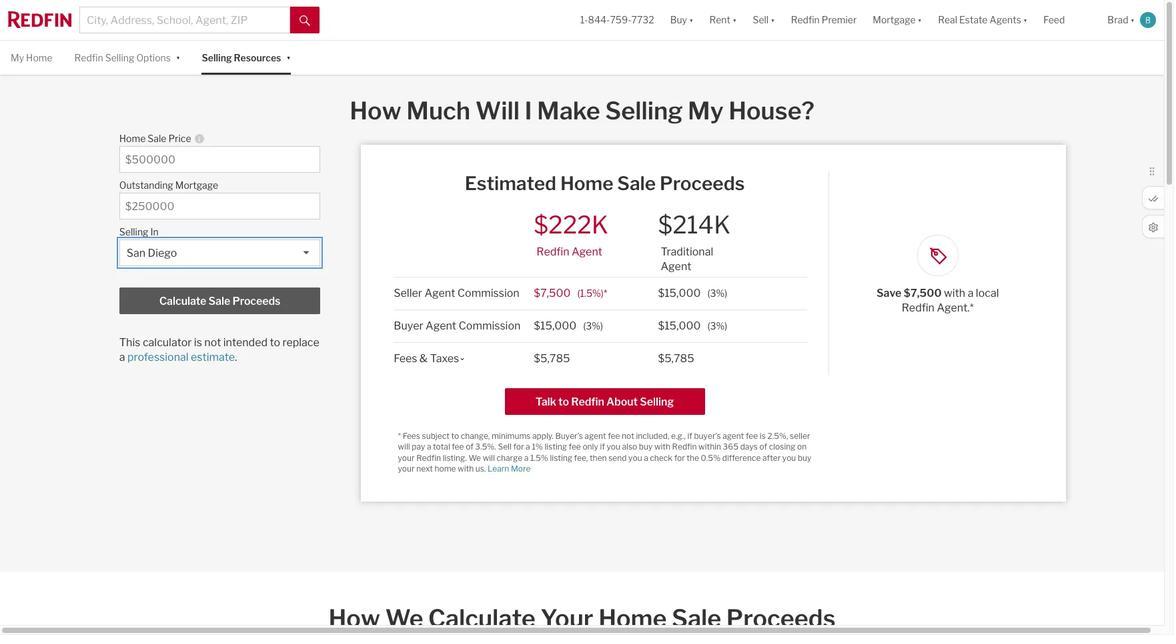 Task type: vqa. For each thing, say whether or not it's contained in the screenshot.
How related to How We Calculate Your Home Sale Proceeds
yes



Task type: locate. For each thing, give the bounding box(es) containing it.
your left next
[[398, 464, 415, 474]]

0 horizontal spatial if
[[600, 442, 605, 452]]

fee up send
[[608, 431, 620, 441]]

fees & taxes
[[394, 352, 459, 365]]

▾ inside rent ▾ dropdown button
[[733, 14, 737, 26]]

commission up buyer agent commission
[[458, 287, 519, 299]]

san
[[127, 247, 146, 260]]

closing
[[769, 442, 796, 452]]

redfin up next
[[416, 453, 441, 463]]

of down the change,
[[466, 442, 474, 452]]

real
[[938, 14, 957, 26]]

▾
[[689, 14, 694, 26], [733, 14, 737, 26], [771, 14, 775, 26], [918, 14, 922, 26], [1023, 14, 1028, 26], [1131, 14, 1135, 26], [176, 51, 180, 62], [287, 51, 291, 62]]

not inside 'this calculator is not intended to replace a'
[[204, 336, 221, 349]]

Home Sale Price text field
[[125, 154, 314, 166]]

submit search image
[[300, 15, 310, 26]]

then
[[590, 453, 607, 463]]

agent right buyer
[[426, 319, 456, 332]]

2 vertical spatial to
[[451, 431, 459, 441]]

mortgage left 'real'
[[873, 14, 916, 26]]

1 $5,785 from the left
[[534, 352, 570, 365]]

0 horizontal spatial is
[[194, 336, 202, 349]]

▾ right brad
[[1131, 14, 1135, 26]]

1 vertical spatial how
[[329, 604, 380, 633]]

1 vertical spatial mortgage
[[175, 180, 218, 191]]

1 horizontal spatial of
[[760, 442, 767, 452]]

0 horizontal spatial with
[[458, 464, 474, 474]]

to right "talk"
[[558, 395, 569, 408]]

sale
[[148, 133, 166, 144], [617, 172, 656, 195], [209, 295, 230, 308], [672, 604, 721, 633]]

will down "3.5%."
[[483, 453, 495, 463]]

0 horizontal spatial will
[[398, 442, 410, 452]]

with up the check
[[654, 442, 671, 452]]

0 horizontal spatial buy
[[639, 442, 653, 452]]

listing down apply.
[[545, 442, 567, 452]]

▾ right the 'resources'
[[287, 51, 291, 62]]

* inside * fees subject to change, minimums apply. buyer's agent fee not included, e.g., if buyer's agent fee is 2.5%, seller will pay a total fee of 3.5%. sell for a 1% listing fee only if you also buy with redfin within 365 days of closing on your redfin listing. we will charge a 1.5% listing fee, then send you a check for the 0.5% difference after you buy your next home with us.
[[398, 431, 401, 441]]

0 horizontal spatial for
[[513, 442, 524, 452]]

i
[[525, 96, 532, 126]]

0 vertical spatial to
[[270, 336, 280, 349]]

1 horizontal spatial my
[[688, 96, 724, 126]]

in
[[150, 226, 159, 238]]

will
[[475, 96, 520, 126]]

agent down traditional
[[661, 260, 691, 273]]

is up estimate
[[194, 336, 202, 349]]

1 your from the top
[[398, 453, 415, 463]]

selling
[[105, 52, 134, 63], [202, 52, 232, 63], [605, 96, 683, 126], [119, 226, 148, 238], [640, 395, 674, 408]]

0 horizontal spatial *
[[398, 431, 401, 441]]

mortgage up outstanding mortgage text field
[[175, 180, 218, 191]]

1 horizontal spatial $5,785
[[658, 352, 694, 365]]

redfin inside the $222k redfin agent
[[537, 245, 569, 258]]

0 vertical spatial sell
[[753, 14, 769, 26]]

1 vertical spatial fees
[[403, 431, 420, 441]]

how we calculate your home sale proceeds
[[329, 604, 836, 633]]

agent up only on the bottom of page
[[585, 431, 606, 441]]

1 vertical spatial for
[[674, 453, 685, 463]]

0 vertical spatial we
[[469, 453, 481, 463]]

how for how much will i make selling my house?
[[350, 96, 402, 126]]

redfin down "$222k"
[[537, 245, 569, 258]]

1 horizontal spatial *
[[604, 287, 607, 299]]

1 vertical spatial commission
[[459, 319, 521, 332]]

$7,500
[[534, 287, 571, 299], [904, 287, 942, 300]]

if right the e.g.,
[[687, 431, 692, 441]]

1 horizontal spatial sell
[[753, 14, 769, 26]]

1 vertical spatial is
[[760, 431, 766, 441]]

buy ▾ button
[[670, 0, 694, 40]]

3.5%.
[[475, 442, 496, 452]]

▾ right the buy
[[689, 14, 694, 26]]

apply.
[[532, 431, 554, 441]]

sell right rent ▾
[[753, 14, 769, 26]]

0 vertical spatial not
[[204, 336, 221, 349]]

0 vertical spatial calculate
[[159, 295, 206, 308]]

a left local
[[968, 287, 974, 300]]

$214k traditional agent
[[658, 210, 731, 273]]

redfin down the e.g.,
[[672, 442, 697, 452]]

for left the
[[674, 453, 685, 463]]

taxes
[[430, 352, 459, 365]]

of
[[466, 442, 474, 452], [760, 442, 767, 452]]

1.5%
[[530, 453, 548, 463]]

1 horizontal spatial is
[[760, 431, 766, 441]]

selling resources link
[[202, 41, 281, 75]]

759-
[[610, 14, 632, 26]]

▾ right the options
[[176, 51, 180, 62]]

$7,500 left (1.5%)
[[534, 287, 571, 299]]

mortgage ▾
[[873, 14, 922, 26]]

0 horizontal spatial $5,785
[[534, 352, 570, 365]]

redfin selling options link
[[74, 41, 171, 75]]

1 horizontal spatial buy
[[798, 453, 812, 463]]

fee up days
[[746, 431, 758, 441]]

commission down seller agent commission in the left top of the page
[[459, 319, 521, 332]]

$5,785
[[534, 352, 570, 365], [658, 352, 694, 365]]

sell
[[753, 14, 769, 26], [498, 442, 512, 452]]

a up more
[[524, 453, 529, 463]]

fee
[[608, 431, 620, 441], [746, 431, 758, 441], [452, 442, 464, 452], [569, 442, 581, 452]]

fees
[[394, 352, 417, 365], [403, 431, 420, 441]]

agent down "$222k"
[[572, 245, 602, 258]]

premier
[[822, 14, 857, 26]]

0 horizontal spatial not
[[204, 336, 221, 349]]

0 vertical spatial mortgage
[[873, 14, 916, 26]]

feed
[[1044, 14, 1065, 26]]

0 vertical spatial your
[[398, 453, 415, 463]]

my
[[11, 52, 24, 63], [688, 96, 724, 126]]

not up estimate
[[204, 336, 221, 349]]

1 vertical spatial will
[[483, 453, 495, 463]]

included,
[[636, 431, 670, 441]]

a down this
[[119, 351, 125, 364]]

a inside with a local redfin agent.*
[[968, 287, 974, 300]]

0 horizontal spatial calculate
[[159, 295, 206, 308]]

you down also
[[629, 453, 642, 463]]

1 vertical spatial your
[[398, 464, 415, 474]]

1-844-759-7732 link
[[580, 14, 654, 26]]

we
[[469, 453, 481, 463], [385, 604, 423, 633]]

0 horizontal spatial to
[[270, 336, 280, 349]]

▾ left 'real'
[[918, 14, 922, 26]]

0 vertical spatial will
[[398, 442, 410, 452]]

not inside * fees subject to change, minimums apply. buyer's agent fee not included, e.g., if buyer's agent fee is 2.5%, seller will pay a total fee of 3.5%. sell for a 1% listing fee only if you also buy with redfin within 365 days of closing on your redfin listing. we will charge a 1.5% listing fee, then send you a check for the 0.5% difference after you buy your next home with us.
[[622, 431, 634, 441]]

fees left the &
[[394, 352, 417, 365]]

*
[[604, 287, 607, 299], [398, 431, 401, 441]]

selling in element
[[119, 220, 314, 240]]

to
[[270, 336, 280, 349], [558, 395, 569, 408], [451, 431, 459, 441]]

1 vertical spatial we
[[385, 604, 423, 633]]

to left replace
[[270, 336, 280, 349]]

▾ right rent ▾
[[771, 14, 775, 26]]

rent ▾
[[710, 14, 737, 26]]

1 horizontal spatial mortgage
[[873, 14, 916, 26]]

commission for seller agent commission
[[458, 287, 519, 299]]

1 vertical spatial with
[[654, 442, 671, 452]]

0 vertical spatial commission
[[458, 287, 519, 299]]

how for how we calculate your home sale proceeds
[[329, 604, 380, 633]]

1 horizontal spatial with
[[654, 442, 671, 452]]

redfin inside redfin selling options ▾
[[74, 52, 103, 63]]

(3%)
[[708, 287, 727, 299], [583, 320, 603, 331], [708, 320, 727, 331]]

mortgage ▾ button
[[865, 0, 930, 40]]

(3%) for $7,500
[[708, 287, 727, 299]]

0 vertical spatial how
[[350, 96, 402, 126]]

if up then
[[600, 442, 605, 452]]

home
[[435, 464, 456, 474]]

2 vertical spatial with
[[458, 464, 474, 474]]

will left 'pay'
[[398, 442, 410, 452]]

a inside 'this calculator is not intended to replace a'
[[119, 351, 125, 364]]

1 vertical spatial *
[[398, 431, 401, 441]]

1 vertical spatial if
[[600, 442, 605, 452]]

2 horizontal spatial with
[[944, 287, 966, 300]]

is inside 'this calculator is not intended to replace a'
[[194, 336, 202, 349]]

you down 'closing' at the bottom right of page
[[782, 453, 796, 463]]

1 horizontal spatial not
[[622, 431, 634, 441]]

0 horizontal spatial we
[[385, 604, 423, 633]]

1 horizontal spatial agent
[[723, 431, 744, 441]]

selling inside selling resources ▾
[[202, 52, 232, 63]]

to inside 'this calculator is not intended to replace a'
[[270, 336, 280, 349]]

redfin premier
[[791, 14, 857, 26]]

redfin down save $7,500
[[902, 302, 935, 314]]

commission
[[458, 287, 519, 299], [459, 319, 521, 332]]

1 vertical spatial calculate
[[428, 604, 536, 633]]

sell ▾
[[753, 14, 775, 26]]

1 vertical spatial not
[[622, 431, 634, 441]]

0 horizontal spatial agent
[[585, 431, 606, 441]]

you up send
[[607, 442, 620, 452]]

with left "us."
[[458, 464, 474, 474]]

buyer agent commission
[[394, 319, 521, 332]]

0 horizontal spatial my
[[11, 52, 24, 63]]

0 horizontal spatial of
[[466, 442, 474, 452]]

how much will i make selling my house?
[[350, 96, 815, 126]]

professional estimate link
[[127, 351, 235, 364]]

fees up 'pay'
[[403, 431, 420, 441]]

outstanding mortgage element
[[119, 173, 314, 193]]

0 vertical spatial my
[[11, 52, 24, 63]]

this
[[119, 336, 140, 349]]

your down 'pay'
[[398, 453, 415, 463]]

2 agent from the left
[[723, 431, 744, 441]]

difference
[[722, 453, 761, 463]]

▾ right the rent
[[733, 14, 737, 26]]

to inside button
[[558, 395, 569, 408]]

your
[[398, 453, 415, 463], [398, 464, 415, 474]]

for down minimums
[[513, 442, 524, 452]]

0 vertical spatial with
[[944, 287, 966, 300]]

buy down "on"
[[798, 453, 812, 463]]

1 of from the left
[[466, 442, 474, 452]]

mortgage
[[873, 14, 916, 26], [175, 180, 218, 191]]

▾ inside sell ▾ dropdown button
[[771, 14, 775, 26]]

not
[[204, 336, 221, 349], [622, 431, 634, 441]]

1 horizontal spatial we
[[469, 453, 481, 463]]

2.5%,
[[768, 431, 788, 441]]

home inside my home link
[[26, 52, 52, 63]]

real estate agents ▾
[[938, 14, 1028, 26]]

1 vertical spatial my
[[688, 96, 724, 126]]

talk to redfin about selling
[[536, 395, 674, 408]]

with
[[944, 287, 966, 300], [654, 442, 671, 452], [458, 464, 474, 474]]

listing.
[[443, 453, 467, 463]]

listing left the 'fee,' on the bottom of the page
[[550, 453, 572, 463]]

to right subject
[[451, 431, 459, 441]]

0 vertical spatial *
[[604, 287, 607, 299]]

fees inside * fees subject to change, minimums apply. buyer's agent fee not included, e.g., if buyer's agent fee is 2.5%, seller will pay a total fee of 3.5%. sell for a 1% listing fee only if you also buy with redfin within 365 days of closing on your redfin listing. we will charge a 1.5% listing fee, then send you a check for the 0.5% difference after you buy your next home with us.
[[403, 431, 420, 441]]

a right 'pay'
[[427, 442, 431, 452]]

save $7,500
[[877, 287, 944, 300]]

1 agent from the left
[[585, 431, 606, 441]]

total
[[433, 442, 450, 452]]

sell up charge
[[498, 442, 512, 452]]

is left 2.5%,
[[760, 431, 766, 441]]

0 vertical spatial is
[[194, 336, 202, 349]]

is
[[194, 336, 202, 349], [760, 431, 766, 441]]

calculate
[[159, 295, 206, 308], [428, 604, 536, 633]]

1 vertical spatial sell
[[498, 442, 512, 452]]

sell inside * fees subject to change, minimums apply. buyer's agent fee not included, e.g., if buyer's agent fee is 2.5%, seller will pay a total fee of 3.5%. sell for a 1% listing fee only if you also buy with redfin within 365 days of closing on your redfin listing. we will charge a 1.5% listing fee, then send you a check for the 0.5% difference after you buy your next home with us.
[[498, 442, 512, 452]]

agent up 365
[[723, 431, 744, 441]]

redfin left premier
[[791, 14, 820, 26]]

not up also
[[622, 431, 634, 441]]

of up after at bottom
[[760, 442, 767, 452]]

$15,000 (3%) for $15,000
[[658, 319, 727, 332]]

agents
[[990, 14, 1021, 26]]

$214k
[[658, 210, 731, 240]]

1 vertical spatial to
[[558, 395, 569, 408]]

0 horizontal spatial sell
[[498, 442, 512, 452]]

▾ right agents
[[1023, 14, 1028, 26]]

a
[[968, 287, 974, 300], [119, 351, 125, 364], [427, 442, 431, 452], [526, 442, 530, 452], [524, 453, 529, 463], [644, 453, 648, 463]]

* inside $7,500 (1.5%) *
[[604, 287, 607, 299]]

$7,500 right save
[[904, 287, 942, 300]]

house?
[[729, 96, 815, 126]]

$15,000 for $7,500
[[658, 287, 701, 299]]

$7,500 (1.5%) *
[[534, 287, 607, 299]]

buy down included,
[[639, 442, 653, 452]]

1 horizontal spatial $7,500
[[904, 287, 942, 300]]

with inside with a local redfin agent.*
[[944, 287, 966, 300]]

0 vertical spatial listing
[[545, 442, 567, 452]]

agent right seller
[[425, 287, 455, 299]]

1 vertical spatial proceeds
[[232, 295, 280, 308]]

1 horizontal spatial for
[[674, 453, 685, 463]]

redfin right my home
[[74, 52, 103, 63]]

2 horizontal spatial to
[[558, 395, 569, 408]]

estate
[[959, 14, 988, 26]]

2 horizontal spatial you
[[782, 453, 796, 463]]

sell inside dropdown button
[[753, 14, 769, 26]]

1 horizontal spatial to
[[451, 431, 459, 441]]

proceeds inside button
[[232, 295, 280, 308]]

1 horizontal spatial you
[[629, 453, 642, 463]]

us.
[[476, 464, 486, 474]]

with up agent.*
[[944, 287, 966, 300]]

1 horizontal spatial if
[[687, 431, 692, 441]]

0 horizontal spatial mortgage
[[175, 180, 218, 191]]



Task type: describe. For each thing, give the bounding box(es) containing it.
replace
[[283, 336, 319, 349]]

on
[[797, 442, 807, 452]]

&
[[420, 352, 428, 365]]

make
[[537, 96, 600, 126]]

traditional
[[661, 245, 713, 258]]

to inside * fees subject to change, minimums apply. buyer's agent fee not included, e.g., if buyer's agent fee is 2.5%, seller will pay a total fee of 3.5%. sell for a 1% listing fee only if you also buy with redfin within 365 days of closing on your redfin listing. we will charge a 1.5% listing fee, then send you a check for the 0.5% difference after you buy your next home with us.
[[451, 431, 459, 441]]

local
[[976, 287, 999, 300]]

calculate inside button
[[159, 295, 206, 308]]

2 $5,785 from the left
[[658, 352, 694, 365]]

price
[[168, 133, 191, 144]]

2 of from the left
[[760, 442, 767, 452]]

buyer's
[[555, 431, 583, 441]]

user photo image
[[1140, 12, 1156, 28]]

0 vertical spatial for
[[513, 442, 524, 452]]

seller
[[394, 287, 422, 299]]

agent inside "$214k traditional agent"
[[661, 260, 691, 273]]

* fees subject to change, minimums apply. buyer's agent fee not included, e.g., if buyer's agent fee is 2.5%, seller will pay a total fee of 3.5%. sell for a 1% listing fee only if you also buy with redfin within 365 days of closing on your redfin listing. we will charge a 1.5% listing fee, then send you a check for the 0.5% difference after you buy your next home with us.
[[398, 431, 812, 474]]

7732
[[632, 14, 654, 26]]

redfin premier button
[[783, 0, 865, 40]]

2 vertical spatial proceeds
[[726, 604, 836, 633]]

selling inside 'talk to redfin about selling' button
[[640, 395, 674, 408]]

professional estimate .
[[127, 351, 237, 364]]

intended
[[223, 336, 268, 349]]

rent
[[710, 14, 731, 26]]

mortgage ▾ button
[[873, 0, 922, 40]]

outstanding mortgage
[[119, 180, 218, 191]]

talk to redfin about selling button
[[505, 388, 705, 415]]

calculate sale proceeds button
[[119, 288, 320, 314]]

Outstanding Mortgage text field
[[125, 200, 314, 213]]

pay
[[412, 442, 425, 452]]

1-
[[580, 14, 588, 26]]

844-
[[588, 14, 610, 26]]

▾ inside redfin selling options ▾
[[176, 51, 180, 62]]

agent.*
[[937, 302, 974, 314]]

charge
[[497, 453, 523, 463]]

estimate
[[191, 351, 235, 364]]

redfin left about
[[571, 395, 604, 408]]

redfin selling options ▾
[[74, 51, 180, 63]]

.
[[235, 351, 237, 364]]

a left 1%
[[526, 442, 530, 452]]

real estate agents ▾ link
[[938, 0, 1028, 40]]

estimated
[[465, 172, 556, 195]]

0 horizontal spatial $7,500
[[534, 287, 571, 299]]

City, Address, School, Agent, ZIP search field
[[79, 7, 290, 33]]

▾ inside selling resources ▾
[[287, 51, 291, 62]]

buy
[[670, 14, 687, 26]]

1 vertical spatial listing
[[550, 453, 572, 463]]

sell ▾ button
[[753, 0, 775, 40]]

fee,
[[574, 453, 588, 463]]

sell ▾ button
[[745, 0, 783, 40]]

home sale price
[[119, 133, 191, 144]]

1 vertical spatial buy
[[798, 453, 812, 463]]

about
[[607, 395, 638, 408]]

redfin inside with a local redfin agent.*
[[902, 302, 935, 314]]

san diego
[[127, 247, 177, 260]]

buyer's
[[694, 431, 721, 441]]

2 your from the top
[[398, 464, 415, 474]]

(3%) for $15,000
[[708, 320, 727, 331]]

0 vertical spatial fees
[[394, 352, 417, 365]]

is inside * fees subject to change, minimums apply. buyer's agent fee not included, e.g., if buyer's agent fee is 2.5%, seller will pay a total fee of 3.5%. sell for a 1% listing fee only if you also buy with redfin within 365 days of closing on your redfin listing. we will charge a 1.5% listing fee, then send you a check for the 0.5% difference after you buy your next home with us.
[[760, 431, 766, 441]]

$15,000 (3%) for $7,500
[[658, 287, 727, 299]]

brad ▾
[[1108, 14, 1135, 26]]

▾ inside buy ▾ dropdown button
[[689, 14, 694, 26]]

buy ▾
[[670, 14, 694, 26]]

rent ▾ button
[[702, 0, 745, 40]]

outstanding
[[119, 180, 173, 191]]

after
[[763, 453, 781, 463]]

mortgage inside 'element'
[[175, 180, 218, 191]]

buy ▾ button
[[662, 0, 702, 40]]

minimums
[[492, 431, 531, 441]]

learn more
[[488, 464, 531, 474]]

1%
[[532, 442, 543, 452]]

professional
[[127, 351, 189, 364]]

resources
[[234, 52, 281, 63]]

next
[[416, 464, 433, 474]]

$15,000 for $15,000
[[658, 319, 701, 332]]

$222k redfin agent
[[534, 210, 608, 258]]

real estate agents ▾ button
[[930, 0, 1036, 40]]

0 vertical spatial buy
[[639, 442, 653, 452]]

with a local redfin agent.*
[[902, 287, 999, 314]]

rent ▾ button
[[710, 0, 737, 40]]

change,
[[461, 431, 490, 441]]

1-844-759-7732
[[580, 14, 654, 26]]

a left the check
[[644, 453, 648, 463]]

seller agent commission
[[394, 287, 519, 299]]

0 vertical spatial if
[[687, 431, 692, 441]]

0 vertical spatial proceeds
[[660, 172, 745, 195]]

selling inside redfin selling options ▾
[[105, 52, 134, 63]]

we inside * fees subject to change, minimums apply. buyer's agent fee not included, e.g., if buyer's agent fee is 2.5%, seller will pay a total fee of 3.5%. sell for a 1% listing fee only if you also buy with redfin within 365 days of closing on your redfin listing. we will charge a 1.5% listing fee, then send you a check for the 0.5% difference after you buy your next home with us.
[[469, 453, 481, 463]]

0.5%
[[701, 453, 721, 463]]

selling inside selling in element
[[119, 226, 148, 238]]

▾ inside real estate agents ▾ link
[[1023, 14, 1028, 26]]

learn more link
[[488, 464, 531, 474]]

sale inside button
[[209, 295, 230, 308]]

fee down buyer's
[[569, 442, 581, 452]]

within
[[699, 442, 721, 452]]

brad
[[1108, 14, 1129, 26]]

check
[[650, 453, 673, 463]]

1 horizontal spatial calculate
[[428, 604, 536, 633]]

mortgage inside dropdown button
[[873, 14, 916, 26]]

more
[[511, 464, 531, 474]]

agent inside the $222k redfin agent
[[572, 245, 602, 258]]

diego
[[148, 247, 177, 260]]

1 horizontal spatial will
[[483, 453, 495, 463]]

selling in
[[119, 226, 159, 238]]

my home
[[11, 52, 52, 63]]

▾ inside mortgage ▾ dropdown button
[[918, 14, 922, 26]]

seller
[[790, 431, 810, 441]]

fee up listing. at left
[[452, 442, 464, 452]]

365
[[723, 442, 739, 452]]

0 horizontal spatial you
[[607, 442, 620, 452]]

calculator
[[143, 336, 192, 349]]

commission for buyer agent commission
[[459, 319, 521, 332]]

talk
[[536, 395, 556, 408]]

much
[[407, 96, 470, 126]]

save
[[877, 287, 902, 300]]

calculate sale proceeds
[[159, 295, 280, 308]]



